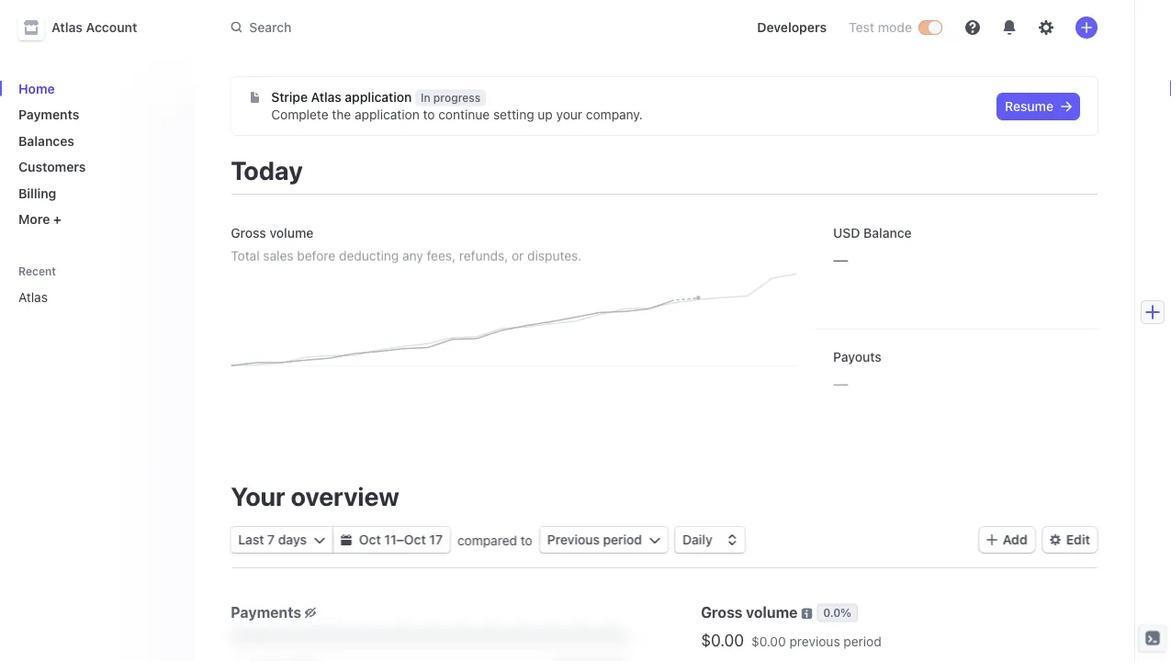 Task type: describe. For each thing, give the bounding box(es) containing it.
disputes.
[[527, 250, 582, 265]]

previous
[[789, 634, 840, 649]]

atlas for atlas link
[[18, 290, 48, 305]]

test
[[849, 20, 875, 35]]

svg image for resume
[[1061, 101, 1072, 112]]

— inside usd balance —
[[833, 248, 849, 270]]

total
[[231, 250, 260, 265]]

customers link
[[11, 152, 179, 182]]

today
[[231, 155, 303, 185]]

last 7 days button
[[231, 527, 332, 553]]

sales
[[263, 250, 294, 265]]

atlas account button
[[18, 15, 156, 40]]

info image
[[801, 608, 812, 619]]

toolbar containing add
[[979, 527, 1098, 553]]

Search search field
[[220, 11, 728, 44]]

11
[[384, 532, 396, 547]]

0 vertical spatial application
[[345, 90, 412, 105]]

2 oct from the left
[[404, 532, 426, 547]]

edit button
[[1042, 527, 1098, 553]]

the
[[332, 107, 351, 122]]

account
[[86, 20, 137, 35]]

more +
[[18, 212, 61, 227]]

balance
[[864, 226, 912, 241]]

$0.00 inside $0.00 $0.00 previous period
[[751, 634, 786, 649]]

developers
[[757, 20, 827, 35]]

atlas for atlas account
[[51, 20, 83, 35]]

payments link
[[11, 100, 179, 130]]

before
[[297, 250, 335, 265]]

17
[[429, 532, 443, 547]]

days
[[278, 532, 307, 547]]

edit
[[1066, 532, 1090, 547]]

add button
[[979, 527, 1035, 553]]

continue
[[438, 107, 490, 122]]

billing
[[18, 186, 56, 201]]

fees,
[[427, 250, 456, 265]]

1 oct from the left
[[359, 532, 381, 547]]

test mode
[[849, 20, 912, 35]]

search
[[249, 20, 292, 35]]

atlas link
[[11, 282, 154, 312]]

svg image inside the 'previous period' popup button
[[649, 535, 660, 546]]

period inside popup button
[[603, 532, 642, 547]]

hidden image
[[305, 607, 316, 619]]

1 svg image from the left
[[341, 535, 352, 546]]

— inside payouts —
[[833, 372, 849, 394]]

oct 11 – oct 17
[[359, 532, 443, 547]]

balances link
[[11, 126, 179, 156]]

gross for total sales before deducting any fees, refunds, or disputes.
[[231, 226, 266, 241]]

0.0%
[[823, 607, 852, 620]]

more
[[18, 212, 50, 227]]

usd
[[833, 226, 860, 241]]

your
[[231, 481, 285, 511]]

recent navigation links element
[[0, 256, 194, 312]]

gross for $0.00 previous period
[[701, 604, 743, 621]]



Task type: vqa. For each thing, say whether or not it's contained in the screenshot.
PERIOD
yes



Task type: locate. For each thing, give the bounding box(es) containing it.
gross up the total
[[231, 226, 266, 241]]

Search text field
[[220, 11, 728, 44]]

complete
[[271, 107, 328, 122]]

mode
[[878, 20, 912, 35]]

atlas inside recent navigation links element
[[18, 290, 48, 305]]

oct
[[359, 532, 381, 547], [404, 532, 426, 547]]

payouts —
[[833, 350, 882, 394]]

gross volume up $0.00 $0.00 previous period in the right bottom of the page
[[701, 604, 798, 621]]

2 horizontal spatial svg image
[[1061, 101, 1072, 112]]

usd balance —
[[833, 226, 912, 270]]

compared to
[[457, 533, 533, 548]]

1 horizontal spatial to
[[521, 533, 533, 548]]

company.
[[586, 107, 643, 122]]

toolbar
[[979, 527, 1098, 553]]

gross up $0.00 $0.00 previous period in the right bottom of the page
[[701, 604, 743, 621]]

payouts
[[833, 350, 882, 365]]

resume
[[1005, 99, 1054, 114]]

1 horizontal spatial svg image
[[649, 535, 660, 546]]

0 horizontal spatial gross
[[231, 226, 266, 241]]

recent
[[18, 265, 56, 278]]

home link
[[11, 73, 179, 103]]

1 horizontal spatial volume
[[746, 604, 798, 621]]

compared
[[457, 533, 517, 548]]

to right the compared
[[521, 533, 533, 548]]

svg image
[[249, 92, 260, 103], [1061, 101, 1072, 112], [314, 535, 325, 546]]

to inside stripe atlas application in progress complete the application to continue setting up your company.
[[423, 107, 435, 122]]

last 7 days
[[238, 532, 307, 547]]

atlas up the the
[[311, 90, 341, 105]]

0 vertical spatial volume
[[270, 226, 314, 241]]

deducting
[[339, 250, 399, 265]]

atlas account
[[51, 20, 137, 35]]

0 vertical spatial period
[[603, 532, 642, 547]]

gross volume
[[231, 226, 314, 241], [701, 604, 798, 621]]

home
[[18, 81, 55, 96]]

0 horizontal spatial atlas
[[18, 290, 48, 305]]

to down 'in'
[[423, 107, 435, 122]]

gross volume for total sales before deducting any fees, refunds, or disputes.
[[231, 226, 314, 241]]

0 horizontal spatial to
[[423, 107, 435, 122]]

0 vertical spatial gross
[[231, 226, 266, 241]]

atlas inside stripe atlas application in progress complete the application to continue setting up your company.
[[311, 90, 341, 105]]

volume for total sales before deducting any fees, refunds, or disputes.
[[270, 226, 314, 241]]

svg image right days in the bottom left of the page
[[314, 535, 325, 546]]

— down payouts
[[833, 372, 849, 394]]

1 horizontal spatial gross volume
[[701, 604, 798, 621]]

volume up $0.00 $0.00 previous period in the right bottom of the page
[[746, 604, 798, 621]]

svg image right resume
[[1061, 101, 1072, 112]]

0 horizontal spatial period
[[603, 532, 642, 547]]

previous
[[547, 532, 600, 547]]

1 vertical spatial period
[[844, 634, 882, 649]]

any
[[402, 250, 423, 265]]

your overview
[[231, 481, 399, 511]]

atlas left the account
[[51, 20, 83, 35]]

application up the the
[[345, 90, 412, 105]]

1 vertical spatial to
[[521, 533, 533, 548]]

atlas
[[51, 20, 83, 35], [311, 90, 341, 105], [18, 290, 48, 305]]

volume for $0.00 previous period
[[746, 604, 798, 621]]

svg image
[[341, 535, 352, 546], [649, 535, 660, 546]]

svg image left stripe
[[249, 92, 260, 103]]

— down usd
[[833, 248, 849, 270]]

0 horizontal spatial svg image
[[249, 92, 260, 103]]

resume link
[[998, 94, 1079, 119]]

row
[[231, 649, 627, 661]]

overview
[[291, 481, 399, 511]]

balances
[[18, 133, 74, 148]]

your
[[556, 107, 582, 122]]

1 horizontal spatial svg image
[[314, 535, 325, 546]]

2 svg image from the left
[[649, 535, 660, 546]]

last
[[238, 532, 264, 547]]

core navigation links element
[[11, 73, 179, 234]]

0 horizontal spatial gross volume
[[231, 226, 314, 241]]

2 vertical spatial atlas
[[18, 290, 48, 305]]

1 vertical spatial payments
[[231, 604, 301, 621]]

application
[[345, 90, 412, 105], [355, 107, 420, 122]]

payments up balances
[[18, 107, 79, 122]]

previous period
[[547, 532, 642, 547]]

0 vertical spatial gross volume
[[231, 226, 314, 241]]

stripe
[[271, 90, 308, 105]]

gross volume up sales
[[231, 226, 314, 241]]

oct left the 17
[[404, 532, 426, 547]]

svg image for last 7 days
[[314, 535, 325, 546]]

up
[[538, 107, 553, 122]]

0 horizontal spatial volume
[[270, 226, 314, 241]]

atlas inside button
[[51, 20, 83, 35]]

progress
[[433, 91, 481, 104]]

0 horizontal spatial svg image
[[341, 535, 352, 546]]

0 horizontal spatial $0.00
[[701, 630, 744, 650]]

$0.00
[[701, 630, 744, 650], [751, 634, 786, 649]]

0 vertical spatial to
[[423, 107, 435, 122]]

developers link
[[750, 13, 834, 42]]

1 vertical spatial gross volume
[[701, 604, 798, 621]]

volume
[[270, 226, 314, 241], [746, 604, 798, 621]]

billing link
[[11, 178, 179, 208]]

payments left hidden image
[[231, 604, 301, 621]]

or
[[512, 250, 524, 265]]

1 horizontal spatial atlas
[[51, 20, 83, 35]]

figure
[[231, 275, 796, 366], [231, 275, 796, 366]]

period right previous on the bottom of page
[[603, 532, 642, 547]]

settings image
[[1039, 20, 1054, 35]]

7
[[267, 532, 275, 547]]

svg image right the 'previous period'
[[649, 535, 660, 546]]

–
[[396, 532, 404, 547]]

previous period button
[[540, 527, 668, 553]]

refunds,
[[459, 250, 508, 265]]

0 horizontal spatial oct
[[359, 532, 381, 547]]

+
[[53, 212, 61, 227]]

customers
[[18, 159, 86, 175]]

1 horizontal spatial $0.00
[[751, 634, 786, 649]]

oct left 11
[[359, 532, 381, 547]]

1 horizontal spatial payments
[[231, 604, 301, 621]]

—
[[833, 248, 849, 270], [833, 372, 849, 394]]

svg image down the overview
[[341, 535, 352, 546]]

1 vertical spatial volume
[[746, 604, 798, 621]]

2 — from the top
[[833, 372, 849, 394]]

1 vertical spatial gross
[[701, 604, 743, 621]]

1 horizontal spatial gross
[[701, 604, 743, 621]]

1 — from the top
[[833, 248, 849, 270]]

period down 0.0%
[[844, 634, 882, 649]]

stripe atlas application in progress complete the application to continue setting up your company.
[[271, 90, 643, 122]]

1 vertical spatial application
[[355, 107, 420, 122]]

0 vertical spatial payments
[[18, 107, 79, 122]]

svg image inside resume link
[[1061, 101, 1072, 112]]

svg image inside last 7 days popup button
[[314, 535, 325, 546]]

payments inside core navigation links element
[[18, 107, 79, 122]]

volume up sales
[[270, 226, 314, 241]]

application right the the
[[355, 107, 420, 122]]

help image
[[965, 20, 980, 35]]

1 horizontal spatial oct
[[404, 532, 426, 547]]

1 horizontal spatial period
[[844, 634, 882, 649]]

0 horizontal spatial payments
[[18, 107, 79, 122]]

payments
[[18, 107, 79, 122], [231, 604, 301, 621]]

to
[[423, 107, 435, 122], [521, 533, 533, 548]]

gross volume for $0.00 previous period
[[701, 604, 798, 621]]

2 horizontal spatial atlas
[[311, 90, 341, 105]]

period inside $0.00 $0.00 previous period
[[844, 634, 882, 649]]

$0.00 $0.00 previous period
[[701, 630, 882, 650]]

add
[[1003, 532, 1028, 547]]

atlas down "recent"
[[18, 290, 48, 305]]

period
[[603, 532, 642, 547], [844, 634, 882, 649]]

1 vertical spatial —
[[833, 372, 849, 394]]

1 vertical spatial atlas
[[311, 90, 341, 105]]

in
[[421, 91, 430, 104]]

0 vertical spatial atlas
[[51, 20, 83, 35]]

gross
[[231, 226, 266, 241], [701, 604, 743, 621]]

setting
[[493, 107, 534, 122]]

total sales before deducting any fees, refunds, or disputes.
[[231, 250, 582, 265]]

0 vertical spatial —
[[833, 248, 849, 270]]



